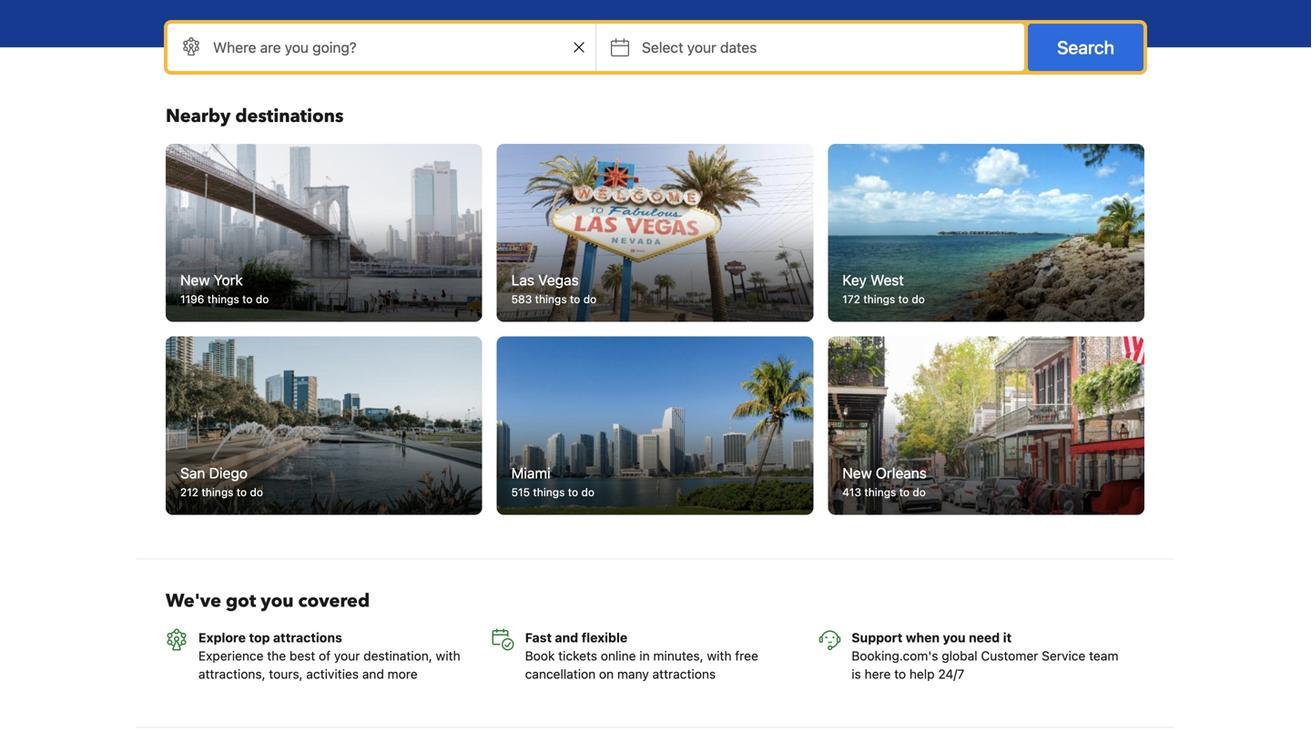 Task type: describe. For each thing, give the bounding box(es) containing it.
things for new york
[[207, 293, 239, 306]]

new orleans 413 things to do
[[842, 464, 927, 498]]

when
[[906, 630, 940, 645]]

booking.com's
[[852, 648, 938, 663]]

miami image
[[497, 337, 813, 515]]

more
[[388, 666, 418, 681]]

select your dates
[[642, 39, 757, 56]]

online
[[601, 648, 636, 663]]

413
[[842, 486, 861, 498]]

do for san diego
[[250, 486, 263, 498]]

help
[[909, 666, 935, 681]]

tickets
[[558, 648, 597, 663]]

to for san diego
[[237, 486, 247, 498]]

fast and flexible book tickets online in minutes, with free cancellation on many attractions
[[525, 630, 758, 681]]

destination,
[[363, 648, 432, 663]]

covered
[[298, 588, 370, 613]]

things inside miami 515 things to do
[[533, 486, 565, 498]]

new for new york
[[180, 271, 210, 289]]

vegas
[[538, 271, 579, 289]]

things for key west
[[863, 293, 895, 306]]

explore top attractions experience the best of your destination, with attractions, tours, activities and more
[[198, 630, 460, 681]]

key west 172 things to do
[[842, 271, 925, 306]]

las vegas image
[[497, 144, 813, 322]]

explore
[[198, 630, 246, 645]]

new york image
[[166, 144, 482, 322]]

flexible
[[581, 630, 627, 645]]

support
[[852, 630, 903, 645]]

service
[[1042, 648, 1086, 663]]

west
[[870, 271, 904, 289]]

212
[[180, 486, 199, 498]]

book
[[525, 648, 555, 663]]

search
[[1057, 36, 1114, 58]]

tours,
[[269, 666, 303, 681]]

things for new orleans
[[864, 486, 896, 498]]

top
[[249, 630, 270, 645]]

we've got you covered
[[166, 588, 370, 613]]

do for new york
[[256, 293, 269, 306]]

to for new york
[[242, 293, 253, 306]]

515
[[511, 486, 530, 498]]

attractions inside fast and flexible book tickets online in minutes, with free cancellation on many attractions
[[652, 666, 716, 681]]

your inside explore top attractions experience the best of your destination, with attractions, tours, activities and more
[[334, 648, 360, 663]]

nearby
[[166, 104, 231, 129]]

san
[[180, 464, 205, 481]]

activities
[[306, 666, 359, 681]]

new york 1196 things to do
[[180, 271, 269, 306]]

customer
[[981, 648, 1038, 663]]



Task type: vqa. For each thing, say whether or not it's contained in the screenshot.
Select
yes



Task type: locate. For each thing, give the bounding box(es) containing it.
you for got
[[261, 588, 294, 613]]

your
[[687, 39, 716, 56], [334, 648, 360, 663]]

things for las vegas
[[535, 293, 567, 306]]

things down miami
[[533, 486, 565, 498]]

to down west
[[898, 293, 909, 306]]

to for new orleans
[[899, 486, 910, 498]]

0 vertical spatial new
[[180, 271, 210, 289]]

your right of
[[334, 648, 360, 663]]

do right "1196" at the left
[[256, 293, 269, 306]]

1 horizontal spatial with
[[707, 648, 732, 663]]

0 vertical spatial and
[[555, 630, 578, 645]]

do right 583
[[583, 293, 597, 306]]

to inside key west 172 things to do
[[898, 293, 909, 306]]

on
[[599, 666, 614, 681]]

0 vertical spatial you
[[261, 588, 294, 613]]

fast
[[525, 630, 552, 645]]

to
[[242, 293, 253, 306], [570, 293, 580, 306], [898, 293, 909, 306], [237, 486, 247, 498], [568, 486, 578, 498], [899, 486, 910, 498], [894, 666, 906, 681]]

172
[[842, 293, 860, 306]]

with inside fast and flexible book tickets online in minutes, with free cancellation on many attractions
[[707, 648, 732, 663]]

0 horizontal spatial with
[[436, 648, 460, 663]]

new up 413
[[842, 464, 872, 481]]

with left free
[[707, 648, 732, 663]]

to inside "san diego 212 things to do"
[[237, 486, 247, 498]]

nearby destinations
[[166, 104, 344, 129]]

key west image
[[828, 144, 1144, 322]]

with
[[436, 648, 460, 663], [707, 648, 732, 663]]

orleans
[[876, 464, 927, 481]]

0 horizontal spatial attractions
[[273, 630, 342, 645]]

global
[[942, 648, 977, 663]]

in
[[639, 648, 650, 663]]

0 horizontal spatial new
[[180, 271, 210, 289]]

got
[[226, 588, 256, 613]]

0 vertical spatial attractions
[[273, 630, 342, 645]]

many
[[617, 666, 649, 681]]

1 vertical spatial and
[[362, 666, 384, 681]]

1 with from the left
[[436, 648, 460, 663]]

0 horizontal spatial and
[[362, 666, 384, 681]]

things inside "san diego 212 things to do"
[[202, 486, 233, 498]]

do
[[256, 293, 269, 306], [583, 293, 597, 306], [912, 293, 925, 306], [250, 486, 263, 498], [581, 486, 594, 498], [913, 486, 926, 498]]

attractions up best
[[273, 630, 342, 645]]

york
[[214, 271, 243, 289]]

new
[[180, 271, 210, 289], [842, 464, 872, 481]]

support when you need it booking.com's global customer service team is here to help 24/7
[[852, 630, 1118, 681]]

do for key west
[[912, 293, 925, 306]]

san diego 212 things to do
[[180, 464, 263, 498]]

key
[[842, 271, 867, 289]]

things inside key west 172 things to do
[[863, 293, 895, 306]]

things down west
[[863, 293, 895, 306]]

new for new orleans
[[842, 464, 872, 481]]

need
[[969, 630, 1000, 645]]

to down york
[[242, 293, 253, 306]]

to inside las vegas 583 things to do
[[570, 293, 580, 306]]

things down vegas
[[535, 293, 567, 306]]

1 horizontal spatial and
[[555, 630, 578, 645]]

destinations
[[235, 104, 344, 129]]

to down booking.com's
[[894, 666, 906, 681]]

here
[[865, 666, 891, 681]]

1 horizontal spatial new
[[842, 464, 872, 481]]

new inside new orleans 413 things to do
[[842, 464, 872, 481]]

your left dates
[[687, 39, 716, 56]]

Where are you going? search field
[[168, 24, 595, 71]]

things down diego
[[202, 486, 233, 498]]

do right '515' at the left
[[581, 486, 594, 498]]

do for las vegas
[[583, 293, 597, 306]]

dates
[[720, 39, 757, 56]]

to inside the support when you need it booking.com's global customer service team is here to help 24/7
[[894, 666, 906, 681]]

1 vertical spatial new
[[842, 464, 872, 481]]

do right 212 in the bottom of the page
[[250, 486, 263, 498]]

attractions,
[[198, 666, 265, 681]]

new orleans image
[[828, 337, 1144, 515]]

things for san diego
[[202, 486, 233, 498]]

do for new orleans
[[913, 486, 926, 498]]

miami
[[511, 464, 551, 481]]

do right 172
[[912, 293, 925, 306]]

to down diego
[[237, 486, 247, 498]]

do inside new orleans 413 things to do
[[913, 486, 926, 498]]

2 with from the left
[[707, 648, 732, 663]]

things down york
[[207, 293, 239, 306]]

miami 515 things to do
[[511, 464, 594, 498]]

search button
[[1028, 24, 1144, 71]]

do inside las vegas 583 things to do
[[583, 293, 597, 306]]

las
[[511, 271, 534, 289]]

things down orleans
[[864, 486, 896, 498]]

things
[[207, 293, 239, 306], [535, 293, 567, 306], [863, 293, 895, 306], [202, 486, 233, 498], [533, 486, 565, 498], [864, 486, 896, 498]]

las vegas 583 things to do
[[511, 271, 597, 306]]

you
[[261, 588, 294, 613], [943, 630, 966, 645]]

new up "1196" at the left
[[180, 271, 210, 289]]

we've
[[166, 588, 221, 613]]

1 horizontal spatial you
[[943, 630, 966, 645]]

to for key west
[[898, 293, 909, 306]]

1 vertical spatial attractions
[[652, 666, 716, 681]]

to inside new orleans 413 things to do
[[899, 486, 910, 498]]

you right the got
[[261, 588, 294, 613]]

attractions
[[273, 630, 342, 645], [652, 666, 716, 681]]

of
[[319, 648, 331, 663]]

experience
[[198, 648, 264, 663]]

do down orleans
[[913, 486, 926, 498]]

do inside "san diego 212 things to do"
[[250, 486, 263, 498]]

24/7
[[938, 666, 964, 681]]

1 vertical spatial your
[[334, 648, 360, 663]]

0 vertical spatial your
[[687, 39, 716, 56]]

0 horizontal spatial your
[[334, 648, 360, 663]]

do inside new york 1196 things to do
[[256, 293, 269, 306]]

to down vegas
[[570, 293, 580, 306]]

1 vertical spatial you
[[943, 630, 966, 645]]

and inside fast and flexible book tickets online in minutes, with free cancellation on many attractions
[[555, 630, 578, 645]]

you inside the support when you need it booking.com's global customer service team is here to help 24/7
[[943, 630, 966, 645]]

583
[[511, 293, 532, 306]]

do inside miami 515 things to do
[[581, 486, 594, 498]]

things inside las vegas 583 things to do
[[535, 293, 567, 306]]

1 horizontal spatial your
[[687, 39, 716, 56]]

to right '515' at the left
[[568, 486, 578, 498]]

you up global
[[943, 630, 966, 645]]

0 horizontal spatial you
[[261, 588, 294, 613]]

to inside miami 515 things to do
[[568, 486, 578, 498]]

is
[[852, 666, 861, 681]]

san diego image
[[166, 337, 482, 515]]

attractions down minutes,
[[652, 666, 716, 681]]

team
[[1089, 648, 1118, 663]]

cancellation
[[525, 666, 596, 681]]

and up tickets
[[555, 630, 578, 645]]

to for las vegas
[[570, 293, 580, 306]]

with inside explore top attractions experience the best of your destination, with attractions, tours, activities and more
[[436, 648, 460, 663]]

diego
[[209, 464, 248, 481]]

best
[[289, 648, 315, 663]]

attractions inside explore top attractions experience the best of your destination, with attractions, tours, activities and more
[[273, 630, 342, 645]]

it
[[1003, 630, 1012, 645]]

the
[[267, 648, 286, 663]]

and inside explore top attractions experience the best of your destination, with attractions, tours, activities and more
[[362, 666, 384, 681]]

and left more
[[362, 666, 384, 681]]

1 horizontal spatial attractions
[[652, 666, 716, 681]]

you for when
[[943, 630, 966, 645]]

select
[[642, 39, 683, 56]]

minutes,
[[653, 648, 704, 663]]

to inside new york 1196 things to do
[[242, 293, 253, 306]]

do inside key west 172 things to do
[[912, 293, 925, 306]]

and
[[555, 630, 578, 645], [362, 666, 384, 681]]

things inside new orleans 413 things to do
[[864, 486, 896, 498]]

things inside new york 1196 things to do
[[207, 293, 239, 306]]

free
[[735, 648, 758, 663]]

to down orleans
[[899, 486, 910, 498]]

with right destination,
[[436, 648, 460, 663]]

new inside new york 1196 things to do
[[180, 271, 210, 289]]

1196
[[180, 293, 204, 306]]



